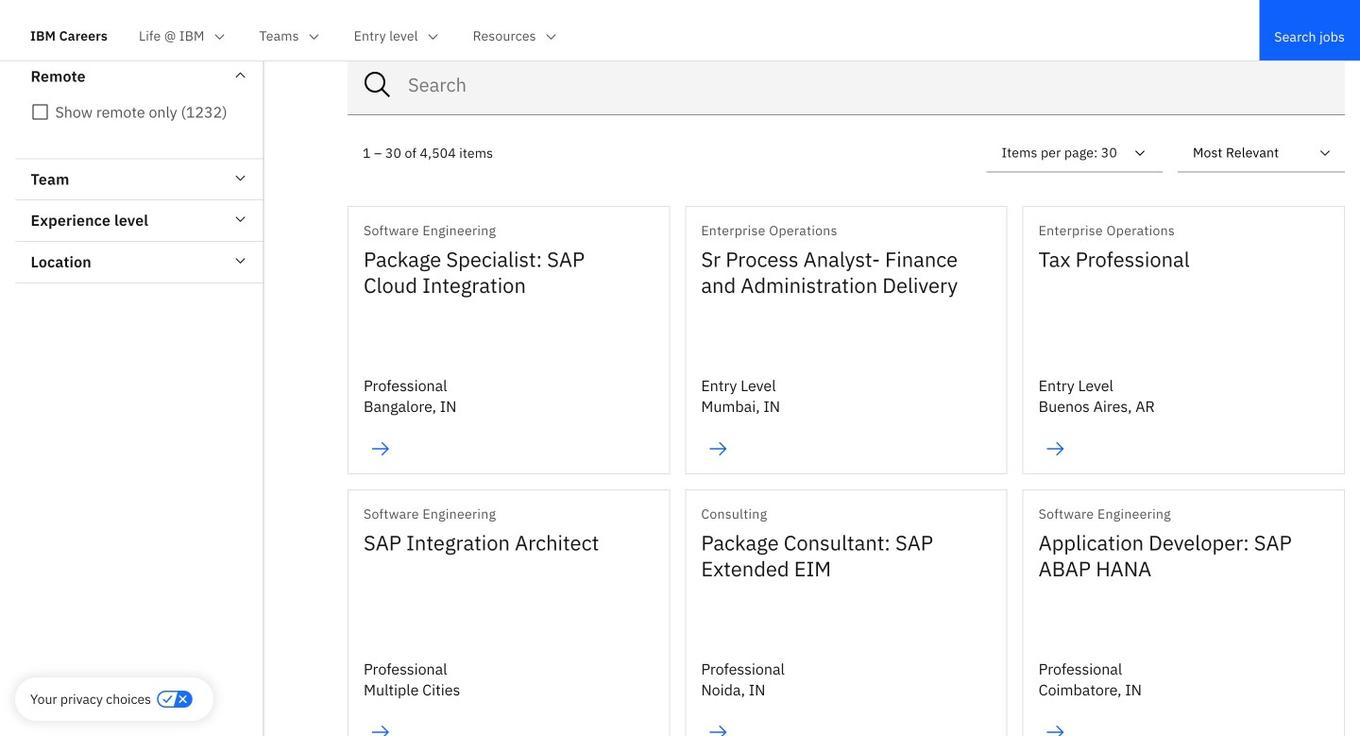 Task type: vqa. For each thing, say whether or not it's contained in the screenshot.
Your privacy choices element
yes



Task type: describe. For each thing, give the bounding box(es) containing it.
your privacy choices element
[[30, 689, 151, 710]]



